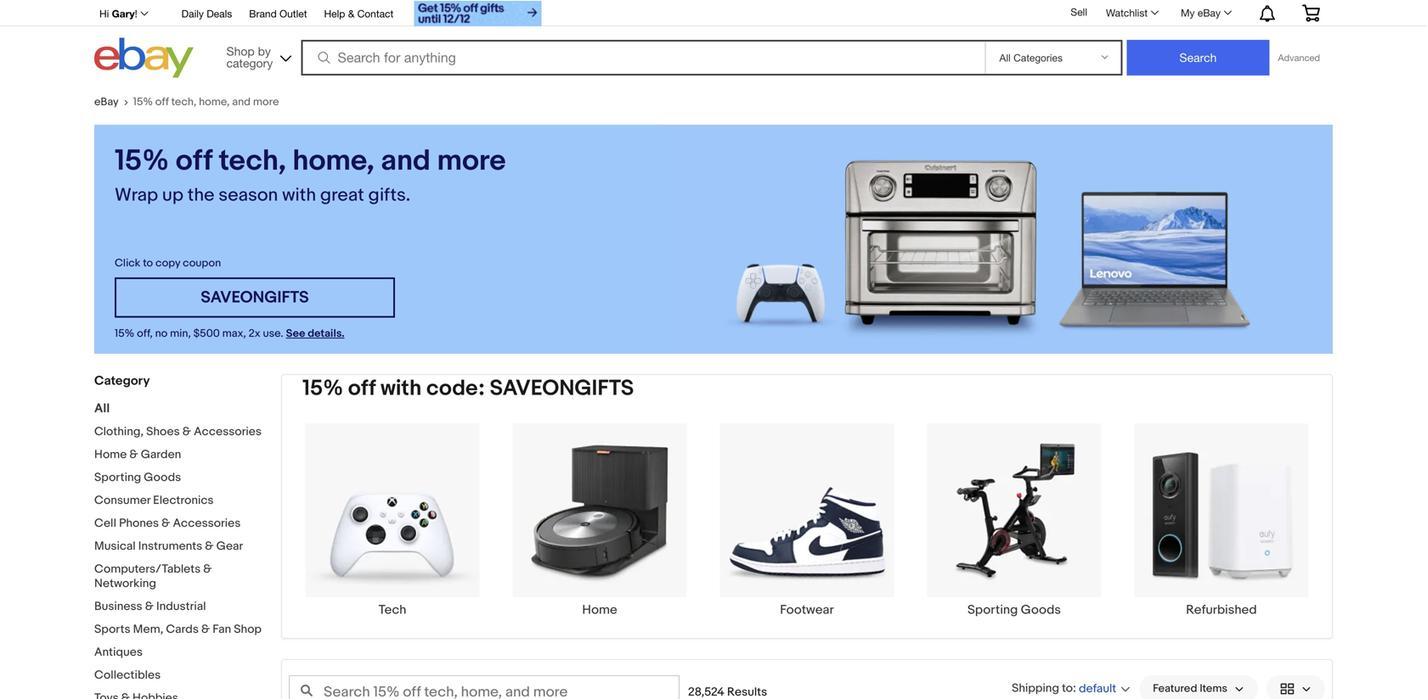 Task type: describe. For each thing, give the bounding box(es) containing it.
15% for 15% off tech, home, and more wrap up the season with great gifts.
[[115, 144, 169, 179]]

& up mem,
[[145, 600, 154, 615]]

to for copy
[[143, 257, 153, 270]]

consumer
[[94, 494, 150, 508]]

saveongifts inside button
[[201, 288, 309, 308]]

help & contact link
[[324, 5, 394, 24]]

musical
[[94, 540, 136, 554]]

!
[[135, 8, 137, 20]]

my ebay
[[1181, 7, 1221, 19]]

:
[[1073, 682, 1076, 696]]

account navigation
[[90, 0, 1333, 28]]

hi
[[99, 8, 109, 20]]

15% for 15% off tech, home, and more
[[133, 96, 153, 109]]

& left the fan
[[201, 623, 210, 638]]

& right "shoes"
[[182, 425, 191, 440]]

15% off, no min, $500 max, 2x use. see details.
[[115, 327, 345, 341]]

antiques link
[[94, 646, 143, 660]]

sporting goods link inside 15% off with code: saveongifts main content
[[911, 423, 1118, 618]]

& left gear
[[205, 540, 214, 554]]

off for 15% off tech, home, and more wrap up the season with great gifts.
[[176, 144, 212, 179]]

consumer electronics link
[[94, 494, 214, 508]]

daily
[[182, 8, 204, 20]]

$500
[[193, 327, 220, 341]]

15% off with code: saveongifts
[[302, 376, 634, 402]]

musical instruments & gear link
[[94, 540, 243, 554]]

brand
[[249, 8, 277, 20]]

home link
[[496, 423, 703, 618]]

home, for 15% off tech, home, and more wrap up the season with great gifts.
[[293, 144, 374, 179]]

sports
[[94, 623, 130, 638]]

sporting inside 15% off with code: saveongifts main content
[[967, 603, 1018, 618]]

15% off tech, home, and more
[[133, 96, 279, 109]]

clothing,
[[94, 425, 144, 440]]

shop by category banner
[[90, 0, 1333, 82]]

deals
[[207, 8, 232, 20]]

shipping
[[1012, 682, 1059, 696]]

computers/tablets & networking link
[[94, 563, 212, 592]]

0 horizontal spatial ebay
[[94, 96, 119, 109]]

ebay inside account navigation
[[1198, 7, 1221, 19]]

all
[[94, 401, 110, 417]]

items
[[1200, 683, 1227, 696]]

featured
[[1153, 683, 1197, 696]]

2x
[[249, 327, 260, 341]]

sell link
[[1063, 6, 1095, 18]]

and for 15% off tech, home, and more
[[232, 96, 251, 109]]

15% for 15% off, no min, $500 max, 2x use. see details.
[[115, 327, 134, 341]]

by
[[258, 44, 271, 58]]

0 horizontal spatial sporting goods link
[[94, 471, 181, 485]]

featured items
[[1153, 683, 1227, 696]]

gary
[[112, 8, 135, 20]]

category
[[226, 56, 273, 70]]

garden
[[141, 448, 181, 463]]

with inside main content
[[380, 376, 422, 402]]

home & garden link
[[94, 448, 181, 463]]

saveongifts button
[[115, 278, 395, 318]]

code:
[[426, 376, 485, 402]]

watchlist
[[1106, 7, 1148, 19]]

sporting goods
[[967, 603, 1061, 618]]

the
[[187, 184, 214, 206]]

more for 15% off tech, home, and more wrap up the season with great gifts.
[[437, 144, 506, 179]]

daily deals link
[[182, 5, 232, 24]]

phones
[[119, 517, 159, 531]]

ebay link
[[94, 96, 133, 109]]

use.
[[263, 327, 283, 341]]

up
[[162, 184, 183, 206]]

shop by category
[[226, 44, 273, 70]]

watchlist link
[[1097, 3, 1166, 23]]

mem,
[[133, 623, 163, 638]]

get an extra 15% off image
[[414, 1, 541, 26]]

click
[[115, 257, 140, 270]]

shop inside the clothing, shoes & accessories home & garden sporting goods consumer electronics cell phones & accessories musical instruments & gear computers/tablets & networking business & industrial sports mem, cards & fan shop antiques collectibles
[[234, 623, 262, 638]]

copy
[[155, 257, 180, 270]]

brand outlet link
[[249, 5, 307, 24]]

& left "garden"
[[129, 448, 138, 463]]

home inside 15% off with code: saveongifts main content
[[582, 603, 617, 618]]

15% off tech, home, and more wrap up the season with great gifts.
[[115, 144, 506, 206]]

15% for 15% off with code: saveongifts
[[302, 376, 343, 402]]

industrial
[[156, 600, 206, 615]]

0 vertical spatial accessories
[[194, 425, 262, 440]]

off,
[[137, 327, 153, 341]]

great
[[320, 184, 364, 206]]

min,
[[170, 327, 191, 341]]

no
[[155, 327, 168, 341]]

computers/tablets
[[94, 563, 201, 577]]

saveongifts inside main content
[[490, 376, 634, 402]]

refurbished link
[[1118, 423, 1325, 618]]

& down musical instruments & gear link
[[203, 563, 212, 577]]

tech
[[379, 603, 406, 618]]

sports mem, cards & fan shop link
[[94, 623, 262, 638]]

coupon
[[183, 257, 221, 270]]



Task type: vqa. For each thing, say whether or not it's contained in the screenshot.
the middle off
yes



Task type: locate. For each thing, give the bounding box(es) containing it.
15% inside main content
[[302, 376, 343, 402]]

my
[[1181, 7, 1195, 19]]

0 horizontal spatial goods
[[144, 471, 181, 485]]

networking
[[94, 577, 156, 592]]

my ebay link
[[1171, 3, 1239, 23]]

collectibles
[[94, 669, 161, 683]]

0 vertical spatial saveongifts
[[201, 288, 309, 308]]

home
[[94, 448, 127, 463], [582, 603, 617, 618]]

15% off with code: saveongifts main content
[[281, 375, 1333, 700]]

and for 15% off tech, home, and more wrap up the season with great gifts.
[[381, 144, 431, 179]]

goods up shipping
[[1021, 603, 1061, 618]]

0 vertical spatial ebay
[[1198, 7, 1221, 19]]

2 vertical spatial off
[[348, 376, 376, 402]]

home inside the clothing, shoes & accessories home & garden sporting goods consumer electronics cell phones & accessories musical instruments & gear computers/tablets & networking business & industrial sports mem, cards & fan shop antiques collectibles
[[94, 448, 127, 463]]

& up musical instruments & gear link
[[162, 517, 170, 531]]

2 horizontal spatial off
[[348, 376, 376, 402]]

antiques
[[94, 646, 143, 660]]

1 vertical spatial tech,
[[219, 144, 286, 179]]

accessories up gear
[[173, 517, 241, 531]]

see
[[286, 327, 305, 341]]

sporting goods link
[[911, 423, 1118, 618], [94, 471, 181, 485]]

1 horizontal spatial goods
[[1021, 603, 1061, 618]]

0 vertical spatial shop
[[226, 44, 255, 58]]

contact
[[357, 8, 394, 20]]

footwear link
[[703, 423, 911, 618]]

None submit
[[1127, 40, 1269, 76]]

Enter your search keyword text field
[[289, 676, 680, 700]]

1 vertical spatial and
[[381, 144, 431, 179]]

more inside 15% off tech, home, and more wrap up the season with great gifts.
[[437, 144, 506, 179]]

details.
[[308, 327, 345, 341]]

15% inside 15% off tech, home, and more wrap up the season with great gifts.
[[115, 144, 169, 179]]

instruments
[[138, 540, 202, 554]]

cards
[[166, 623, 199, 638]]

advanced link
[[1269, 41, 1329, 75]]

refurbished
[[1186, 603, 1257, 618]]

0 vertical spatial home
[[94, 448, 127, 463]]

1 horizontal spatial to
[[1062, 682, 1073, 696]]

hi gary !
[[99, 8, 137, 20]]

view: gallery view image
[[1280, 681, 1312, 699]]

0 horizontal spatial tech,
[[171, 96, 196, 109]]

accessories right "shoes"
[[194, 425, 262, 440]]

goods inside the clothing, shoes & accessories home & garden sporting goods consumer electronics cell phones & accessories musical instruments & gear computers/tablets & networking business & industrial sports mem, cards & fan shop antiques collectibles
[[144, 471, 181, 485]]

1 horizontal spatial and
[[381, 144, 431, 179]]

home, inside 15% off tech, home, and more wrap up the season with great gifts.
[[293, 144, 374, 179]]

0 horizontal spatial to
[[143, 257, 153, 270]]

&
[[348, 8, 354, 20], [182, 425, 191, 440], [129, 448, 138, 463], [162, 517, 170, 531], [205, 540, 214, 554], [203, 563, 212, 577], [145, 600, 154, 615], [201, 623, 210, 638]]

with left code: at the left bottom of page
[[380, 376, 422, 402]]

Search for anything text field
[[304, 42, 981, 74]]

shop by category button
[[219, 38, 295, 74]]

1 horizontal spatial with
[[380, 376, 422, 402]]

saveongifts
[[201, 288, 309, 308], [490, 376, 634, 402]]

goods
[[144, 471, 181, 485], [1021, 603, 1061, 618]]

1 vertical spatial off
[[176, 144, 212, 179]]

cell
[[94, 517, 116, 531]]

1 horizontal spatial off
[[176, 144, 212, 179]]

tech, for 15% off tech, home, and more
[[171, 96, 196, 109]]

default
[[1079, 682, 1116, 697]]

daily deals
[[182, 8, 232, 20]]

0 horizontal spatial off
[[155, 96, 169, 109]]

cell phones & accessories link
[[94, 517, 241, 531]]

1 horizontal spatial ebay
[[1198, 7, 1221, 19]]

electronics
[[153, 494, 214, 508]]

1 vertical spatial to
[[1062, 682, 1073, 696]]

shop inside 'shop by category'
[[226, 44, 255, 58]]

and up gifts.
[[381, 144, 431, 179]]

footwear
[[780, 603, 834, 618]]

wrap
[[115, 184, 158, 206]]

gifts.
[[368, 184, 410, 206]]

list
[[282, 423, 1332, 639]]

goods inside 15% off with code: saveongifts main content
[[1021, 603, 1061, 618]]

0 horizontal spatial saveongifts
[[201, 288, 309, 308]]

help & contact
[[324, 8, 394, 20]]

0 horizontal spatial with
[[282, 184, 316, 206]]

0 horizontal spatial sporting
[[94, 471, 141, 485]]

gear
[[216, 540, 243, 554]]

more
[[253, 96, 279, 109], [437, 144, 506, 179]]

home,
[[199, 96, 230, 109], [293, 144, 374, 179]]

tech, for 15% off tech, home, and more wrap up the season with great gifts.
[[219, 144, 286, 179]]

more for 15% off tech, home, and more
[[253, 96, 279, 109]]

home, down category
[[199, 96, 230, 109]]

sporting inside the clothing, shoes & accessories home & garden sporting goods consumer electronics cell phones & accessories musical instruments & gear computers/tablets & networking business & industrial sports mem, cards & fan shop antiques collectibles
[[94, 471, 141, 485]]

0 vertical spatial with
[[282, 184, 316, 206]]

0 vertical spatial home,
[[199, 96, 230, 109]]

1 vertical spatial shop
[[234, 623, 262, 638]]

home, up great
[[293, 144, 374, 179]]

off for 15% off with code: saveongifts
[[348, 376, 376, 402]]

1 horizontal spatial sporting goods link
[[911, 423, 1118, 618]]

off inside main content
[[348, 376, 376, 402]]

clothing, shoes & accessories home & garden sporting goods consumer electronics cell phones & accessories musical instruments & gear computers/tablets & networking business & industrial sports mem, cards & fan shop antiques collectibles
[[94, 425, 262, 683]]

off
[[155, 96, 169, 109], [176, 144, 212, 179], [348, 376, 376, 402]]

brand outlet
[[249, 8, 307, 20]]

0 horizontal spatial home
[[94, 448, 127, 463]]

1 vertical spatial saveongifts
[[490, 376, 634, 402]]

and inside 15% off tech, home, and more wrap up the season with great gifts.
[[381, 144, 431, 179]]

0 vertical spatial sporting
[[94, 471, 141, 485]]

fan
[[213, 623, 231, 638]]

ebay
[[1198, 7, 1221, 19], [94, 96, 119, 109]]

0 horizontal spatial home,
[[199, 96, 230, 109]]

outlet
[[279, 8, 307, 20]]

0 vertical spatial more
[[253, 96, 279, 109]]

shop
[[226, 44, 255, 58], [234, 623, 262, 638]]

tech, up season
[[219, 144, 286, 179]]

to left copy
[[143, 257, 153, 270]]

shop left by
[[226, 44, 255, 58]]

1 vertical spatial accessories
[[173, 517, 241, 531]]

1 horizontal spatial sporting
[[967, 603, 1018, 618]]

clothing, shoes & accessories link
[[94, 425, 262, 440]]

1 horizontal spatial tech,
[[219, 144, 286, 179]]

list containing tech
[[282, 423, 1332, 639]]

to left default
[[1062, 682, 1073, 696]]

1 horizontal spatial home
[[582, 603, 617, 618]]

1 horizontal spatial more
[[437, 144, 506, 179]]

to for :
[[1062, 682, 1073, 696]]

off inside 15% off tech, home, and more wrap up the season with great gifts.
[[176, 144, 212, 179]]

off for 15% off tech, home, and more
[[155, 96, 169, 109]]

and down category
[[232, 96, 251, 109]]

1 vertical spatial sporting
[[967, 603, 1018, 618]]

tech, right ebay link at the left top of page
[[171, 96, 196, 109]]

accessories
[[194, 425, 262, 440], [173, 517, 241, 531]]

help
[[324, 8, 345, 20]]

advanced
[[1278, 52, 1320, 63]]

tech link
[[289, 423, 496, 618]]

0 vertical spatial off
[[155, 96, 169, 109]]

business
[[94, 600, 142, 615]]

collectibles link
[[94, 669, 161, 683]]

& inside account navigation
[[348, 8, 354, 20]]

1 vertical spatial home,
[[293, 144, 374, 179]]

1 vertical spatial goods
[[1021, 603, 1061, 618]]

0 vertical spatial tech,
[[171, 96, 196, 109]]

1 vertical spatial ebay
[[94, 96, 119, 109]]

1 vertical spatial more
[[437, 144, 506, 179]]

click to copy coupon
[[115, 257, 221, 270]]

goods down "garden"
[[144, 471, 181, 485]]

& right help
[[348, 8, 354, 20]]

0 vertical spatial and
[[232, 96, 251, 109]]

business & industrial link
[[94, 600, 206, 615]]

shop right the fan
[[234, 623, 262, 638]]

with inside 15% off tech, home, and more wrap up the season with great gifts.
[[282, 184, 316, 206]]

featured items button
[[1139, 676, 1258, 700]]

and
[[232, 96, 251, 109], [381, 144, 431, 179]]

category
[[94, 374, 150, 389]]

0 horizontal spatial and
[[232, 96, 251, 109]]

1 vertical spatial with
[[380, 376, 422, 402]]

with left great
[[282, 184, 316, 206]]

tech, inside 15% off tech, home, and more wrap up the season with great gifts.
[[219, 144, 286, 179]]

home, for 15% off tech, home, and more
[[199, 96, 230, 109]]

sell
[[1071, 6, 1087, 18]]

with
[[282, 184, 316, 206], [380, 376, 422, 402]]

to inside shipping to : default
[[1062, 682, 1073, 696]]

0 vertical spatial goods
[[144, 471, 181, 485]]

1 vertical spatial home
[[582, 603, 617, 618]]

season
[[219, 184, 278, 206]]

1 horizontal spatial saveongifts
[[490, 376, 634, 402]]

your shopping cart image
[[1301, 4, 1321, 21]]

none submit inside shop by category banner
[[1127, 40, 1269, 76]]

0 horizontal spatial more
[[253, 96, 279, 109]]

max,
[[222, 327, 246, 341]]

list inside 15% off with code: saveongifts main content
[[282, 423, 1332, 639]]

1 horizontal spatial home,
[[293, 144, 374, 179]]

0 vertical spatial to
[[143, 257, 153, 270]]

shipping to : default
[[1012, 682, 1116, 697]]

shoes
[[146, 425, 180, 440]]

15%
[[133, 96, 153, 109], [115, 144, 169, 179], [115, 327, 134, 341], [302, 376, 343, 402]]



